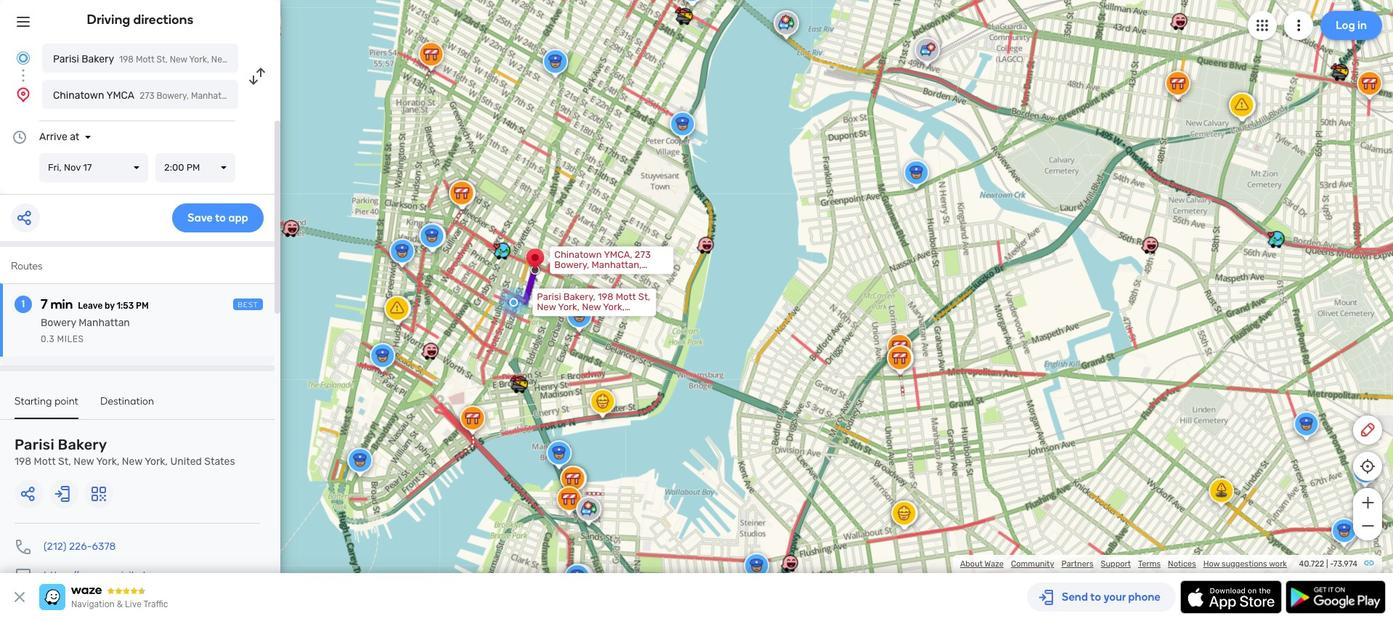 Task type: locate. For each thing, give the bounding box(es) containing it.
partners
[[1062, 559, 1094, 569]]

st, up chinatown ymca 273 bowery, manhattan, united states
[[157, 54, 168, 65]]

driving directions
[[87, 12, 194, 28]]

198 right bakery,
[[598, 292, 613, 302]]

1 vertical spatial 273
[[635, 249, 651, 260]]

1 horizontal spatial mott
[[136, 54, 154, 65]]

1 vertical spatial st,
[[638, 292, 650, 302]]

mott
[[136, 54, 154, 65], [616, 292, 636, 302], [34, 455, 56, 468]]

parisi bakery 198 mott st, new york, new york, united states up chinatown ymca 273 bowery, manhattan, united states
[[53, 53, 308, 65]]

mott down starting point button at the left of the page
[[34, 455, 56, 468]]

0 horizontal spatial 273
[[140, 91, 154, 101]]

2:00
[[164, 162, 184, 173]]

st, down starting point button at the left of the page
[[58, 455, 71, 468]]

parisi right current location icon
[[53, 53, 79, 65]]

parisi down starting point button at the left of the page
[[15, 436, 54, 453]]

0 vertical spatial 273
[[140, 91, 154, 101]]

pm right "1:53"
[[136, 301, 149, 311]]

bakery down driving
[[82, 53, 114, 65]]

7
[[41, 296, 48, 312]]

2 vertical spatial parisi
[[15, 436, 54, 453]]

bowery, up bakery,
[[554, 260, 589, 270]]

call image
[[15, 538, 32, 556]]

manhattan,
[[191, 91, 237, 101], [592, 260, 642, 270]]

chinatown for ymca
[[53, 89, 104, 102]]

notices
[[1168, 559, 1196, 569]]

1 vertical spatial 198
[[598, 292, 613, 302]]

2 horizontal spatial mott
[[616, 292, 636, 302]]

0 horizontal spatial chinatown
[[53, 89, 104, 102]]

198 down starting point button at the left of the page
[[15, 455, 31, 468]]

parisi left bakery,
[[537, 292, 561, 302]]

1 vertical spatial pm
[[136, 301, 149, 311]]

0 vertical spatial parisi bakery 198 mott st, new york, new york, united states
[[53, 53, 308, 65]]

1 vertical spatial manhattan,
[[592, 260, 642, 270]]

1 vertical spatial parisi
[[537, 292, 561, 302]]

1 vertical spatial bowery,
[[554, 260, 589, 270]]

273
[[140, 91, 154, 101], [635, 249, 651, 260]]

0 horizontal spatial pm
[[136, 301, 149, 311]]

1 vertical spatial parisi bakery 198 mott st, new york, new york, united states
[[15, 436, 235, 468]]

manhattan, inside "chinatown ymca, 273 bowery, manhattan, united states"
[[592, 260, 642, 270]]

traffic
[[143, 599, 168, 609]]

1 vertical spatial mott
[[616, 292, 636, 302]]

states
[[282, 54, 308, 65], [268, 91, 295, 101], [586, 270, 615, 281], [569, 312, 597, 323], [204, 455, 235, 468]]

destination
[[100, 395, 154, 408]]

parisi
[[53, 53, 79, 65], [537, 292, 561, 302], [15, 436, 54, 453]]

manhattan
[[79, 317, 130, 329]]

0 vertical spatial st,
[[157, 54, 168, 65]]

2:00 pm list box
[[155, 153, 235, 182]]

community link
[[1011, 559, 1054, 569]]

&
[[117, 599, 123, 609]]

terms
[[1138, 559, 1161, 569]]

pm right the 2:00
[[186, 162, 200, 173]]

https://www.parisibakery.com link
[[44, 569, 185, 582]]

1 horizontal spatial pm
[[186, 162, 200, 173]]

0 vertical spatial bakery
[[82, 53, 114, 65]]

best
[[238, 301, 259, 309]]

st, down "chinatown ymca, 273 bowery, manhattan, united states"
[[638, 292, 650, 302]]

united inside "chinatown ymca, 273 bowery, manhattan, united states"
[[554, 270, 584, 281]]

pm inside 7 min leave by 1:53 pm
[[136, 301, 149, 311]]

0 horizontal spatial 198
[[15, 455, 31, 468]]

new
[[170, 54, 187, 65], [211, 54, 229, 65], [537, 302, 556, 313], [582, 302, 601, 313], [73, 455, 94, 468], [122, 455, 142, 468]]

73.974
[[1334, 559, 1358, 569]]

7 min leave by 1:53 pm
[[41, 296, 149, 312]]

198
[[119, 54, 134, 65], [598, 292, 613, 302], [15, 455, 31, 468]]

2 vertical spatial 198
[[15, 455, 31, 468]]

2 vertical spatial mott
[[34, 455, 56, 468]]

0 vertical spatial chinatown
[[53, 89, 104, 102]]

0 vertical spatial manhattan,
[[191, 91, 237, 101]]

273 inside chinatown ymca 273 bowery, manhattan, united states
[[140, 91, 154, 101]]

starting point button
[[15, 395, 78, 419]]

location image
[[15, 86, 32, 103]]

bowery, inside "chinatown ymca, 273 bowery, manhattan, united states"
[[554, 260, 589, 270]]

1 horizontal spatial bowery,
[[554, 260, 589, 270]]

about
[[960, 559, 983, 569]]

2 vertical spatial st,
[[58, 455, 71, 468]]

0 vertical spatial pm
[[186, 162, 200, 173]]

2:00 pm
[[164, 162, 200, 173]]

point
[[55, 395, 78, 408]]

273 for ymca
[[140, 91, 154, 101]]

chinatown up at
[[53, 89, 104, 102]]

st, inside parisi bakery, 198 mott st, new york, new york, united states
[[638, 292, 650, 302]]

community
[[1011, 559, 1054, 569]]

0 vertical spatial 198
[[119, 54, 134, 65]]

bowery, right ymca
[[157, 91, 189, 101]]

bakery down the "point"
[[58, 436, 107, 453]]

bowery, inside chinatown ymca 273 bowery, manhattan, united states
[[157, 91, 189, 101]]

chinatown left ymca,
[[554, 249, 602, 260]]

parisi inside parisi bakery, 198 mott st, new york, new york, united states
[[537, 292, 561, 302]]

starting
[[15, 395, 52, 408]]

0 horizontal spatial manhattan,
[[191, 91, 237, 101]]

states inside parisi bakery, 198 mott st, new york, new york, united states
[[569, 312, 597, 323]]

live
[[125, 599, 142, 609]]

0 vertical spatial bowery,
[[157, 91, 189, 101]]

mott down "chinatown ymca, 273 bowery, manhattan, united states"
[[616, 292, 636, 302]]

0 horizontal spatial st,
[[58, 455, 71, 468]]

(212) 226-6378 link
[[44, 540, 116, 553]]

17
[[83, 162, 92, 173]]

0 horizontal spatial mott
[[34, 455, 56, 468]]

destination button
[[100, 395, 154, 418]]

york,
[[189, 54, 209, 65], [231, 54, 251, 65], [558, 302, 580, 313], [603, 302, 625, 313], [96, 455, 119, 468], [145, 455, 168, 468]]

mott down driving directions
[[136, 54, 154, 65]]

https://www.parisibakery.com
[[44, 569, 185, 582]]

40.722 | -73.974
[[1299, 559, 1358, 569]]

parisi bakery 198 mott st, new york, new york, united states
[[53, 53, 308, 65], [15, 436, 235, 468]]

about waze link
[[960, 559, 1004, 569]]

1
[[22, 298, 25, 310]]

1 horizontal spatial 273
[[635, 249, 651, 260]]

st,
[[157, 54, 168, 65], [638, 292, 650, 302], [58, 455, 71, 468]]

1 vertical spatial bakery
[[58, 436, 107, 453]]

6378
[[92, 540, 116, 553]]

ymca,
[[604, 249, 632, 260]]

united
[[253, 54, 280, 65], [239, 91, 266, 101], [554, 270, 584, 281], [537, 312, 566, 323], [170, 455, 202, 468]]

fri, nov 17
[[48, 162, 92, 173]]

1 vertical spatial chinatown
[[554, 249, 602, 260]]

how suggestions work link
[[1203, 559, 1287, 569]]

chinatown inside "chinatown ymca, 273 bowery, manhattan, united states"
[[554, 249, 602, 260]]

bowery,
[[157, 91, 189, 101], [554, 260, 589, 270]]

starting point
[[15, 395, 78, 408]]

1:53
[[117, 301, 134, 311]]

chinatown for ymca,
[[554, 249, 602, 260]]

273 inside "chinatown ymca, 273 bowery, manhattan, united states"
[[635, 249, 651, 260]]

parisi bakery 198 mott st, new york, new york, united states down destination button
[[15, 436, 235, 468]]

navigation
[[71, 599, 115, 609]]

chinatown
[[53, 89, 104, 102], [554, 249, 602, 260]]

(212)
[[44, 540, 66, 553]]

fri, nov 17 list box
[[39, 153, 148, 182]]

manhattan, inside chinatown ymca 273 bowery, manhattan, united states
[[191, 91, 237, 101]]

1 horizontal spatial chinatown
[[554, 249, 602, 260]]

198 up ymca
[[119, 54, 134, 65]]

0 horizontal spatial bowery,
[[157, 91, 189, 101]]

1 horizontal spatial st,
[[157, 54, 168, 65]]

1 horizontal spatial manhattan,
[[592, 260, 642, 270]]

273 right ymca
[[140, 91, 154, 101]]

pm
[[186, 162, 200, 173], [136, 301, 149, 311]]

0.3
[[41, 334, 55, 344]]

states inside chinatown ymca 273 bowery, manhattan, united states
[[268, 91, 295, 101]]

parisi bakery, 198 mott st, new york, new york, united states
[[537, 292, 650, 323]]

2 horizontal spatial st,
[[638, 292, 650, 302]]

terms link
[[1138, 559, 1161, 569]]

2 horizontal spatial 198
[[598, 292, 613, 302]]

chinatown ymca, 273 bowery, manhattan, united states
[[554, 249, 651, 281]]

bakery
[[82, 53, 114, 65], [58, 436, 107, 453]]

ymca
[[106, 89, 135, 102]]

273 right ymca,
[[635, 249, 651, 260]]



Task type: describe. For each thing, give the bounding box(es) containing it.
chinatown ymca 273 bowery, manhattan, united states
[[53, 89, 295, 102]]

notices link
[[1168, 559, 1196, 569]]

226-
[[69, 540, 92, 553]]

bakery,
[[563, 292, 596, 302]]

leave
[[78, 301, 103, 311]]

about waze community partners support terms notices how suggestions work
[[960, 559, 1287, 569]]

bowery
[[41, 317, 76, 329]]

current location image
[[15, 49, 32, 67]]

arrive at
[[39, 131, 79, 143]]

directions
[[133, 12, 194, 28]]

navigation & live traffic
[[71, 599, 168, 609]]

suggestions
[[1222, 559, 1267, 569]]

0 vertical spatial parisi
[[53, 53, 79, 65]]

zoom in image
[[1359, 494, 1377, 511]]

miles
[[57, 334, 84, 344]]

support link
[[1101, 559, 1131, 569]]

1 horizontal spatial 198
[[119, 54, 134, 65]]

pencil image
[[1359, 421, 1377, 439]]

0 vertical spatial mott
[[136, 54, 154, 65]]

manhattan, for ymca
[[191, 91, 237, 101]]

-
[[1330, 559, 1334, 569]]

routes
[[11, 260, 42, 272]]

how
[[1203, 559, 1220, 569]]

fri,
[[48, 162, 62, 173]]

partners link
[[1062, 559, 1094, 569]]

by
[[105, 301, 115, 311]]

min
[[50, 296, 73, 312]]

link image
[[1363, 557, 1375, 569]]

40.722
[[1299, 559, 1324, 569]]

parisi inside the parisi bakery 198 mott st, new york, new york, united states
[[15, 436, 54, 453]]

mott inside parisi bakery, 198 mott st, new york, new york, united states
[[616, 292, 636, 302]]

zoom out image
[[1359, 517, 1377, 535]]

states inside "chinatown ymca, 273 bowery, manhattan, united states"
[[586, 270, 615, 281]]

support
[[1101, 559, 1131, 569]]

computer image
[[15, 567, 32, 585]]

arrive
[[39, 131, 67, 143]]

bowery, for ymca,
[[554, 260, 589, 270]]

bowery manhattan 0.3 miles
[[41, 317, 130, 344]]

pm inside list box
[[186, 162, 200, 173]]

work
[[1269, 559, 1287, 569]]

manhattan, for ymca,
[[592, 260, 642, 270]]

nov
[[64, 162, 81, 173]]

198 inside parisi bakery, 198 mott st, new york, new york, united states
[[598, 292, 613, 302]]

(212) 226-6378
[[44, 540, 116, 553]]

at
[[70, 131, 79, 143]]

waze
[[985, 559, 1004, 569]]

united inside chinatown ymca 273 bowery, manhattan, united states
[[239, 91, 266, 101]]

bowery, for ymca
[[157, 91, 189, 101]]

273 for ymca,
[[635, 249, 651, 260]]

x image
[[11, 588, 28, 606]]

|
[[1326, 559, 1328, 569]]

clock image
[[11, 129, 28, 146]]

driving
[[87, 12, 130, 28]]

united inside parisi bakery, 198 mott st, new york, new york, united states
[[537, 312, 566, 323]]



Task type: vqa. For each thing, say whether or not it's contained in the screenshot.
Waffle House 10389 Airline Hwy, Baton Rouge, Louisiana, United States WAFFLE
no



